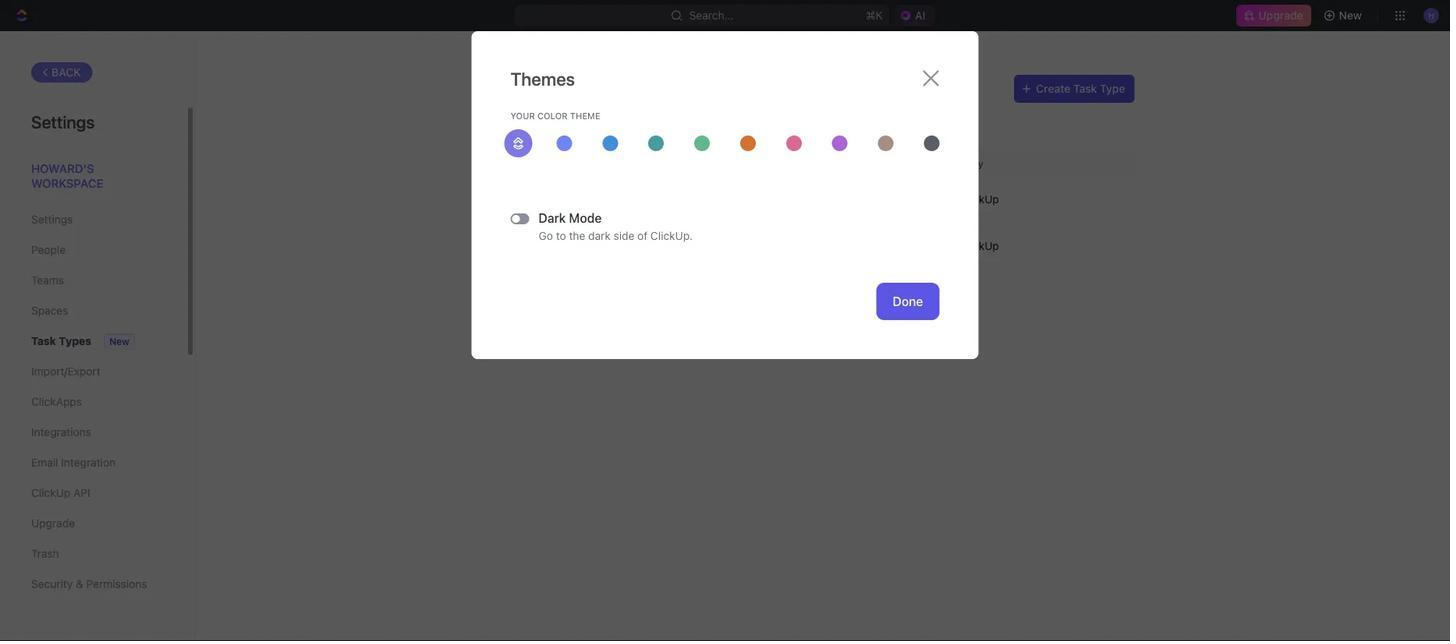 Task type: describe. For each thing, give the bounding box(es) containing it.
can
[[542, 108, 560, 121]]

dark mode
[[539, 211, 602, 226]]

things
[[556, 124, 587, 137]]

clickup inside clickup api link
[[31, 487, 70, 500]]

created
[[935, 158, 970, 169]]

dark
[[539, 211, 566, 226]]

people,
[[704, 124, 741, 137]]

of inside the themes dialog
[[637, 229, 648, 242]]

names
[[783, 108, 816, 121]]

people
[[31, 244, 66, 257]]

settings element
[[0, 31, 195, 642]]

⌘k
[[866, 9, 883, 22]]

1 horizontal spatial task types
[[511, 78, 604, 100]]

howard's
[[31, 161, 94, 175]]

anything
[[623, 108, 666, 121]]

security & permissions
[[31, 578, 147, 591]]

email integration
[[31, 457, 116, 470]]

your color theme
[[511, 111, 600, 121]]

1 vertical spatial upgrade link
[[31, 511, 155, 537]]

your
[[511, 111, 535, 121]]

mode
[[569, 211, 602, 226]]

new button
[[1317, 3, 1371, 28]]

import/export
[[31, 365, 100, 378]]

create task type button
[[1014, 75, 1135, 103]]

customers,
[[643, 124, 701, 137]]

be
[[563, 108, 576, 121]]

and
[[819, 108, 838, 121]]

clickapps link
[[31, 389, 155, 416]]

teams
[[31, 274, 64, 287]]

done button
[[876, 283, 940, 321]]

color
[[537, 111, 568, 121]]

epics,
[[610, 124, 640, 137]]

side
[[614, 229, 634, 242]]

2 tasks from the left
[[883, 108, 912, 121]]

the
[[569, 229, 585, 242]]

to inside tasks can be used for anything in clickup. customize names and icons of tasks to use them for things like epics, customers, people, invoices, 1on1s.
[[915, 108, 925, 121]]

like
[[590, 124, 607, 137]]

settings link
[[31, 207, 155, 233]]

go to the dark side of clickup.
[[539, 229, 693, 242]]

workspace
[[31, 177, 103, 190]]

use
[[928, 108, 946, 121]]

used
[[579, 108, 603, 121]]

1 vertical spatial clickup
[[960, 240, 999, 253]]

email integration link
[[31, 450, 155, 477]]

integrations link
[[31, 420, 155, 446]]

security & permissions link
[[31, 572, 155, 598]]

create task type
[[1036, 82, 1125, 95]]

create
[[1036, 82, 1070, 95]]

clickup. inside tasks can be used for anything in clickup. customize names and icons of tasks to use them for things like epics, customers, people, invoices, 1on1s.
[[681, 108, 723, 121]]

clickup. inside the themes dialog
[[651, 229, 693, 242]]

done
[[893, 294, 923, 309]]



Task type: locate. For each thing, give the bounding box(es) containing it.
task left type
[[1073, 82, 1097, 95]]

task up your
[[511, 78, 549, 100]]

1 vertical spatial new
[[109, 337, 129, 348]]

new inside settings element
[[109, 337, 129, 348]]

milestone
[[545, 240, 595, 253]]

1on1s.
[[792, 124, 822, 137]]

0 horizontal spatial to
[[556, 229, 566, 242]]

people link
[[31, 237, 155, 264]]

1 horizontal spatial upgrade link
[[1237, 5, 1311, 27]]

tasks
[[511, 108, 539, 121], [883, 108, 912, 121]]

1 vertical spatial clickup.
[[651, 229, 693, 242]]

1 vertical spatial of
[[637, 229, 648, 242]]

1 vertical spatial to
[[556, 229, 566, 242]]

themes dialog
[[472, 31, 979, 360]]

of
[[870, 108, 880, 121], [637, 229, 648, 242]]

tasks can be used for anything in clickup. customize names and icons of tasks to use them for things like epics, customers, people, invoices, 1on1s.
[[511, 108, 946, 137]]

1 horizontal spatial types
[[553, 78, 604, 100]]

0 vertical spatial types
[[553, 78, 604, 100]]

new
[[1339, 9, 1362, 22], [109, 337, 129, 348]]

0 horizontal spatial of
[[637, 229, 648, 242]]

1 vertical spatial types
[[59, 335, 91, 348]]

0 horizontal spatial for
[[539, 124, 553, 137]]

1 tasks from the left
[[511, 108, 539, 121]]

howard's workspace
[[31, 161, 103, 190]]

for up epics,
[[606, 108, 620, 121]]

upgrade
[[1258, 9, 1303, 22], [31, 518, 75, 530]]

1 horizontal spatial to
[[915, 108, 925, 121]]

2 vertical spatial clickup
[[31, 487, 70, 500]]

0 horizontal spatial task types
[[31, 335, 91, 348]]

0 vertical spatial task types
[[511, 78, 604, 100]]

to left use
[[915, 108, 925, 121]]

clickup. up people,
[[681, 108, 723, 121]]

back link
[[31, 62, 93, 83]]

trash
[[31, 548, 59, 561]]

&
[[76, 578, 83, 591]]

1 vertical spatial task types
[[31, 335, 91, 348]]

upgrade link left new 'button'
[[1237, 5, 1311, 27]]

task types up can
[[511, 78, 604, 100]]

1 horizontal spatial tasks
[[883, 108, 912, 121]]

types up import/export
[[59, 335, 91, 348]]

0 vertical spatial upgrade
[[1258, 9, 1303, 22]]

clickup api link
[[31, 481, 155, 507]]

0 vertical spatial clickup.
[[681, 108, 723, 121]]

dark
[[588, 229, 611, 242]]

to right go
[[556, 229, 566, 242]]

teams link
[[31, 268, 155, 294]]

types up 'be' at the top left
[[553, 78, 604, 100]]

integrations
[[31, 426, 91, 439]]

upgrade down clickup api
[[31, 518, 75, 530]]

0 horizontal spatial task
[[31, 335, 56, 348]]

1 horizontal spatial for
[[606, 108, 620, 121]]

for
[[606, 108, 620, 121], [539, 124, 553, 137]]

task types
[[511, 78, 604, 100], [31, 335, 91, 348]]

created by
[[935, 158, 983, 169]]

icons
[[841, 108, 867, 121]]

tasks left use
[[883, 108, 912, 121]]

clickapps
[[31, 396, 82, 409]]

0 vertical spatial for
[[606, 108, 620, 121]]

type
[[1100, 82, 1125, 95]]

0 vertical spatial settings
[[31, 112, 95, 132]]

back
[[51, 66, 81, 79]]

0 vertical spatial to
[[915, 108, 925, 121]]

1 vertical spatial upgrade
[[31, 518, 75, 530]]

spaces
[[31, 305, 68, 317]]

2 horizontal spatial task
[[1073, 82, 1097, 95]]

task down spaces
[[31, 335, 56, 348]]

import/export link
[[31, 359, 155, 385]]

1 vertical spatial settings
[[31, 213, 73, 226]]

0 horizontal spatial types
[[59, 335, 91, 348]]

search...
[[689, 9, 734, 22]]

types inside settings element
[[59, 335, 91, 348]]

them
[[511, 124, 536, 137]]

task inside button
[[1073, 82, 1097, 95]]

types
[[553, 78, 604, 100], [59, 335, 91, 348]]

invoices,
[[744, 124, 789, 137]]

1 horizontal spatial task
[[511, 78, 549, 100]]

task types inside settings element
[[31, 335, 91, 348]]

in
[[669, 108, 678, 121]]

to inside the themes dialog
[[556, 229, 566, 242]]

trash link
[[31, 541, 155, 568]]

task
[[511, 78, 549, 100], [1073, 82, 1097, 95], [31, 335, 56, 348]]

security
[[31, 578, 73, 591]]

clickup
[[960, 193, 999, 206], [960, 240, 999, 253], [31, 487, 70, 500]]

integration
[[61, 457, 116, 470]]

1 horizontal spatial upgrade
[[1258, 9, 1303, 22]]

upgrade inside settings element
[[31, 518, 75, 530]]

upgrade left new 'button'
[[1258, 9, 1303, 22]]

by
[[973, 158, 983, 169]]

go
[[539, 229, 553, 242]]

spaces link
[[31, 298, 155, 324]]

new inside 'button'
[[1339, 9, 1362, 22]]

clickup api
[[31, 487, 90, 500]]

0 horizontal spatial new
[[109, 337, 129, 348]]

tasks up them
[[511, 108, 539, 121]]

0 vertical spatial of
[[870, 108, 880, 121]]

2 settings from the top
[[31, 213, 73, 226]]

0 horizontal spatial upgrade
[[31, 518, 75, 530]]

to
[[915, 108, 925, 121], [556, 229, 566, 242]]

of right icons
[[870, 108, 880, 121]]

clickup. right side
[[651, 229, 693, 242]]

1 settings from the top
[[31, 112, 95, 132]]

api
[[73, 487, 90, 500]]

theme
[[570, 111, 600, 121]]

permissions
[[86, 578, 147, 591]]

name
[[520, 158, 546, 169]]

settings up howard's
[[31, 112, 95, 132]]

for down color
[[539, 124, 553, 137]]

0 vertical spatial upgrade link
[[1237, 5, 1311, 27]]

0 horizontal spatial tasks
[[511, 108, 539, 121]]

email
[[31, 457, 58, 470]]

customize
[[726, 108, 780, 121]]

settings up people
[[31, 213, 73, 226]]

clickup.
[[681, 108, 723, 121], [651, 229, 693, 242]]

1 vertical spatial for
[[539, 124, 553, 137]]

upgrade link down clickup api link
[[31, 511, 155, 537]]

task types up import/export
[[31, 335, 91, 348]]

1 horizontal spatial of
[[870, 108, 880, 121]]

upgrade link
[[1237, 5, 1311, 27], [31, 511, 155, 537]]

1 horizontal spatial new
[[1339, 9, 1362, 22]]

of right side
[[637, 229, 648, 242]]

0 vertical spatial clickup
[[960, 193, 999, 206]]

themes
[[511, 69, 575, 90]]

task inside settings element
[[31, 335, 56, 348]]

settings
[[31, 112, 95, 132], [31, 213, 73, 226]]

of inside tasks can be used for anything in clickup. customize names and icons of tasks to use them for things like epics, customers, people, invoices, 1on1s.
[[870, 108, 880, 121]]

0 vertical spatial new
[[1339, 9, 1362, 22]]

0 horizontal spatial upgrade link
[[31, 511, 155, 537]]



Task type: vqa. For each thing, say whether or not it's contained in the screenshot.
status
no



